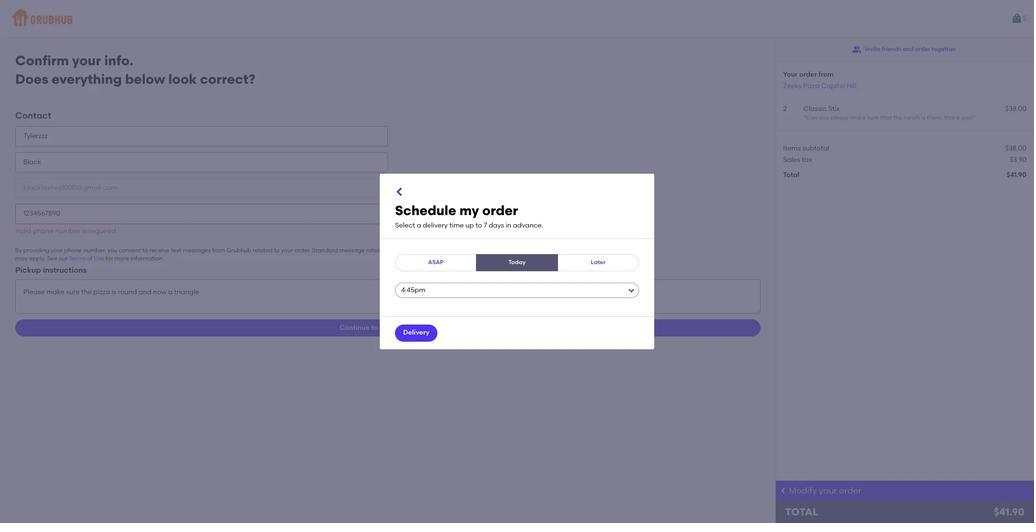 Task type: locate. For each thing, give the bounding box(es) containing it.
phone right valid
[[33, 227, 54, 235]]

order up pizza
[[800, 71, 817, 79]]

from left grubhub
[[212, 247, 225, 254]]

valid phone number is required alert
[[15, 227, 116, 235]]

sales
[[784, 156, 801, 164]]

confirm your info. does everything below look correct?
[[15, 52, 255, 87]]

phone
[[33, 227, 54, 235], [64, 247, 82, 254]]

is
[[922, 115, 926, 121], [82, 227, 87, 235]]

to up information.
[[142, 247, 148, 254]]

asap
[[428, 259, 444, 266]]

0 vertical spatial from
[[819, 71, 834, 79]]

rates
[[366, 247, 380, 254]]

items subtotal
[[784, 144, 830, 152]]

total down sales
[[784, 171, 800, 179]]

advance.
[[513, 222, 544, 230]]

time
[[450, 222, 464, 230]]

select
[[395, 222, 415, 230]]

0 vertical spatial is
[[922, 115, 926, 121]]

you up 'for'
[[108, 247, 117, 254]]

our
[[59, 256, 68, 262]]

2 $38.00 from the top
[[1006, 144, 1027, 152]]

below
[[125, 71, 165, 87]]

0 vertical spatial total
[[784, 171, 800, 179]]

1 vertical spatial you
[[108, 247, 117, 254]]

1 horizontal spatial 2
[[1023, 14, 1027, 22]]

info.
[[104, 52, 133, 69]]

by providing your phone number, you consent to receive text messages from grubhub related to your order. standard message rates may apply. see our
[[15, 247, 380, 262]]

7
[[484, 222, 487, 230]]

$38.00
[[1006, 105, 1027, 113], [1006, 144, 1027, 152]]

1 $38.00 from the top
[[1006, 105, 1027, 113]]

you inside the '$38.00 " can you please make sure that the ranch is there, thank you! "'
[[820, 115, 830, 121]]

Phone telephone field
[[15, 204, 388, 224]]

terms of use link
[[69, 256, 104, 262]]

$38.00 for $38.00 " can you please make sure that the ranch is there, thank you! "
[[1006, 105, 1027, 113]]

your
[[72, 52, 101, 69], [51, 247, 63, 254], [281, 247, 293, 254], [819, 486, 837, 497]]

look
[[168, 71, 197, 87]]

pickup instructions
[[15, 266, 87, 275]]

phone up terms
[[64, 247, 82, 254]]

is left there,
[[922, 115, 926, 121]]

1 vertical spatial phone
[[64, 247, 82, 254]]

from inside your order from zeeks pizza capitol hill
[[819, 71, 834, 79]]

to left the 7
[[476, 222, 482, 230]]

0 vertical spatial $38.00
[[1006, 105, 1027, 113]]

order up days
[[482, 203, 518, 219]]

1 horizontal spatial is
[[922, 115, 926, 121]]

0 horizontal spatial "
[[804, 115, 806, 121]]

standard
[[312, 247, 338, 254]]

1 vertical spatial total
[[785, 507, 819, 519]]

0 horizontal spatial from
[[212, 247, 225, 254]]

1 vertical spatial $41.90
[[994, 507, 1025, 519]]

" down classic on the top right of the page
[[804, 115, 806, 121]]

number
[[55, 227, 81, 235]]

total
[[784, 171, 800, 179], [785, 507, 819, 519]]

ranch
[[904, 115, 920, 121]]

the
[[894, 115, 903, 121]]

2
[[1023, 14, 1027, 22], [784, 105, 787, 113]]

and
[[903, 46, 914, 53]]

to inside schedule my order select a delivery time up to 7 days in advance.
[[476, 222, 482, 230]]

1 vertical spatial 2
[[784, 105, 787, 113]]

you
[[820, 115, 830, 121], [108, 247, 117, 254]]

invite
[[866, 46, 881, 53]]

First name text field
[[15, 127, 388, 147]]

2 button
[[1012, 10, 1027, 27]]

from inside by providing your phone number, you consent to receive text messages from grubhub related to your order. standard message rates may apply. see our
[[212, 247, 225, 254]]

required
[[88, 227, 116, 235]]

1 horizontal spatial from
[[819, 71, 834, 79]]

$38.00 " can you please make sure that the ranch is there, thank you! "
[[804, 105, 1027, 121]]

total down modify
[[785, 507, 819, 519]]

valid
[[15, 227, 31, 235]]

hill
[[847, 82, 857, 90]]

you down classic stix
[[820, 115, 830, 121]]

order
[[915, 46, 931, 53], [800, 71, 817, 79], [482, 203, 518, 219], [839, 486, 862, 497]]

$38.00 inside the '$38.00 " can you please make sure that the ranch is there, thank you! "'
[[1006, 105, 1027, 113]]

1 horizontal spatial phone
[[64, 247, 82, 254]]

your left 'order.'
[[281, 247, 293, 254]]

order.
[[295, 247, 311, 254]]

0 vertical spatial you
[[820, 115, 830, 121]]

1 horizontal spatial "
[[973, 115, 976, 121]]

0 vertical spatial 2
[[1023, 14, 1027, 22]]

from up zeeks pizza capitol hill link
[[819, 71, 834, 79]]

make
[[851, 115, 866, 121]]

subtotal
[[803, 144, 830, 152]]

to inside button
[[371, 324, 378, 332]]

people icon image
[[852, 45, 862, 54]]

delivery
[[403, 329, 430, 337]]

use
[[94, 256, 104, 262]]

is right number
[[82, 227, 87, 235]]

schedule my order select a delivery time up to 7 days in advance.
[[395, 203, 544, 230]]

to left payment
[[371, 324, 378, 332]]

information.
[[131, 256, 164, 262]]

Pickup instructions text field
[[15, 280, 761, 314]]

continue to payment method button
[[15, 320, 761, 337]]

for
[[106, 256, 113, 262]]

your order from zeeks pizza capitol hill
[[784, 71, 857, 90]]

order right and
[[915, 46, 931, 53]]

0 horizontal spatial phone
[[33, 227, 54, 235]]

to right related
[[274, 247, 280, 254]]

your up everything
[[72, 52, 101, 69]]

asap button
[[395, 254, 477, 272]]

order inside schedule my order select a delivery time up to 7 days in advance.
[[482, 203, 518, 219]]

please
[[831, 115, 849, 121]]

days
[[489, 222, 504, 230]]

0 horizontal spatial you
[[108, 247, 117, 254]]

capitol
[[822, 82, 846, 90]]

1 vertical spatial is
[[82, 227, 87, 235]]

continue to payment method
[[340, 324, 436, 332]]

Last name text field
[[15, 152, 388, 173]]

modify your order
[[789, 486, 862, 497]]

together
[[932, 46, 956, 53]]

up
[[466, 222, 474, 230]]

1 horizontal spatial you
[[820, 115, 830, 121]]

stix
[[829, 105, 840, 113]]

more
[[115, 256, 129, 262]]

" right thank
[[973, 115, 976, 121]]

$41.90
[[1007, 171, 1027, 179], [994, 507, 1025, 519]]

0 horizontal spatial 2
[[784, 105, 787, 113]]

1 vertical spatial from
[[212, 247, 225, 254]]

from
[[819, 71, 834, 79], [212, 247, 225, 254]]

1 vertical spatial $38.00
[[1006, 144, 1027, 152]]



Task type: vqa. For each thing, say whether or not it's contained in the screenshot.
text on the top of the page
yes



Task type: describe. For each thing, give the bounding box(es) containing it.
method
[[411, 324, 436, 332]]

classic stix
[[804, 105, 840, 113]]

grubhub
[[227, 247, 251, 254]]

pickup
[[15, 266, 41, 275]]

invite friends and order together button
[[852, 41, 956, 58]]

2 " from the left
[[973, 115, 976, 121]]

consent
[[119, 247, 141, 254]]

0 vertical spatial $41.90
[[1007, 171, 1027, 179]]

confirm
[[15, 52, 69, 69]]

0 vertical spatial phone
[[33, 227, 54, 235]]

your up see
[[51, 247, 63, 254]]

svg image
[[394, 187, 406, 198]]

everything
[[52, 71, 122, 87]]

is inside the '$38.00 " can you please make sure that the ranch is there, thank you! "'
[[922, 115, 926, 121]]

contact
[[15, 110, 51, 121]]

may
[[15, 256, 28, 262]]

invite friends and order together
[[866, 46, 956, 53]]

order right modify
[[839, 486, 862, 497]]

message
[[340, 247, 365, 254]]

terms
[[69, 256, 86, 262]]

1 " from the left
[[804, 115, 806, 121]]

your inside 'confirm your info. does everything below look correct?'
[[72, 52, 101, 69]]

today button
[[476, 254, 558, 272]]

0 horizontal spatial is
[[82, 227, 87, 235]]

by
[[15, 247, 22, 254]]

friends
[[882, 46, 902, 53]]

continue
[[340, 324, 370, 332]]

classic
[[804, 105, 827, 113]]

my
[[460, 203, 479, 219]]

providing
[[23, 247, 49, 254]]

you!
[[962, 115, 973, 121]]

see
[[47, 256, 57, 262]]

$3.90
[[1010, 156, 1027, 164]]

your
[[784, 71, 798, 79]]

there,
[[927, 115, 943, 121]]

that
[[881, 115, 892, 121]]

terms of use for more information.
[[69, 256, 164, 262]]

thank
[[945, 115, 961, 121]]

order inside button
[[915, 46, 931, 53]]

of
[[87, 256, 92, 262]]

items
[[784, 144, 801, 152]]

a
[[417, 222, 421, 230]]

sure
[[868, 115, 879, 121]]

text
[[171, 247, 182, 254]]

order inside your order from zeeks pizza capitol hill
[[800, 71, 817, 79]]

messages
[[183, 247, 211, 254]]

schedule
[[395, 203, 456, 219]]

phone inside by providing your phone number, you consent to receive text messages from grubhub related to your order. standard message rates may apply. see our
[[64, 247, 82, 254]]

your right modify
[[819, 486, 837, 497]]

correct?
[[200, 71, 255, 87]]

today
[[509, 259, 526, 266]]

delivery button
[[395, 325, 438, 342]]

instructions
[[43, 266, 87, 275]]

valid phone number is required
[[15, 227, 116, 235]]

zeeks pizza capitol hill link
[[784, 82, 857, 90]]

you inside by providing your phone number, you consent to receive text messages from grubhub related to your order. standard message rates may apply. see our
[[108, 247, 117, 254]]

2 inside button
[[1023, 14, 1027, 22]]

delivery
[[423, 222, 448, 230]]

later
[[591, 259, 606, 266]]

pizza
[[804, 82, 820, 90]]

main navigation navigation
[[0, 0, 1035, 37]]

$38.00 for $38.00
[[1006, 144, 1027, 152]]

later button
[[558, 254, 639, 272]]

apply.
[[29, 256, 46, 262]]

modify
[[789, 486, 817, 497]]

zeeks
[[784, 82, 802, 90]]

receive
[[150, 247, 170, 254]]

can
[[806, 115, 818, 121]]

payment
[[380, 324, 409, 332]]

tax
[[802, 156, 813, 164]]

does
[[15, 71, 48, 87]]

in
[[506, 222, 512, 230]]

number,
[[83, 247, 106, 254]]

related
[[253, 247, 273, 254]]

sales tax
[[784, 156, 813, 164]]



